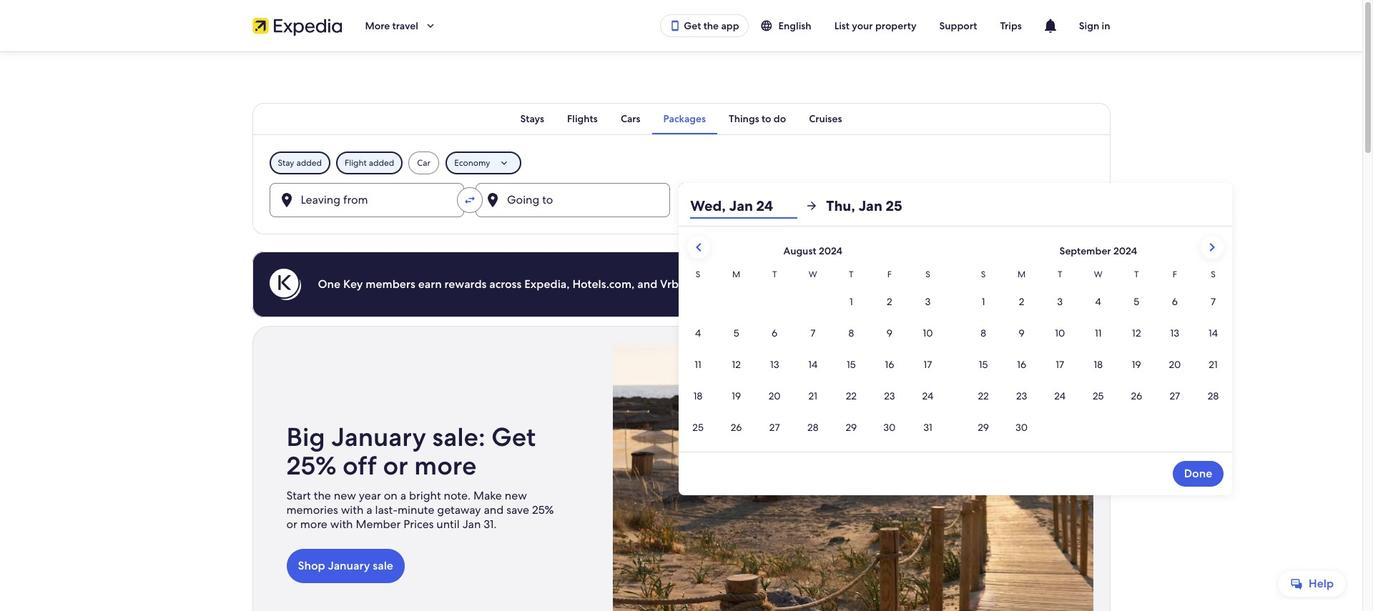 Task type: locate. For each thing, give the bounding box(es) containing it.
jan inside big january sale: get 25% off or more start the new year on a bright note. make new memories with a last-minute getaway and save 25% or more with member prices until jan 31.
[[463, 517, 481, 532]]

0 vertical spatial more
[[414, 449, 477, 483]]

sale
[[373, 559, 393, 574]]

january for shop
[[328, 559, 370, 574]]

or down start
[[287, 517, 298, 532]]

to
[[762, 112, 772, 125]]

0 horizontal spatial the
[[314, 489, 331, 504]]

1 vertical spatial get
[[492, 421, 536, 454]]

1 horizontal spatial 24
[[757, 197, 773, 215]]

january up the year
[[331, 421, 426, 454]]

1 vertical spatial more
[[300, 517, 328, 532]]

0 vertical spatial january
[[331, 421, 426, 454]]

shop january sale link
[[287, 550, 405, 584]]

communication center icon image
[[1042, 17, 1059, 34]]

get right 'sale:'
[[492, 421, 536, 454]]

property
[[876, 19, 917, 32]]

0 horizontal spatial 2024
[[819, 245, 843, 258]]

a
[[400, 489, 406, 504], [367, 503, 373, 518]]

august
[[784, 245, 817, 258]]

off
[[343, 449, 377, 483]]

trailing image
[[424, 19, 437, 32]]

2 added from the left
[[369, 157, 394, 169]]

24 inside jan 24 - jan 25 button
[[732, 198, 745, 213]]

the
[[704, 19, 719, 32], [314, 489, 331, 504]]

august 2024
[[784, 245, 843, 258]]

new right make
[[505, 489, 527, 504]]

2024 right august
[[819, 245, 843, 258]]

expedia,
[[525, 277, 570, 292]]

added right stay
[[296, 157, 322, 169]]

w down the august 2024
[[809, 269, 818, 280]]

getaway
[[437, 503, 481, 518]]

1 f from the left
[[888, 269, 892, 280]]

the right start
[[314, 489, 331, 504]]

with left member
[[330, 517, 353, 532]]

and left the save on the bottom of the page
[[484, 503, 504, 518]]

january for big
[[331, 421, 426, 454]]

flights
[[567, 112, 598, 125]]

bright
[[409, 489, 441, 504]]

1 t from the left
[[773, 269, 777, 280]]

get inside big january sale: get 25% off or more start the new year on a bright note. make new memories with a last-minute getaway and save 25% or more with member prices until jan 31.
[[492, 421, 536, 454]]

2024 for september 2024
[[1114, 245, 1138, 258]]

start
[[287, 489, 311, 504]]

wed, jan 24 button
[[691, 193, 798, 219]]

1 horizontal spatial w
[[1095, 269, 1103, 280]]

things to do link
[[718, 103, 798, 135]]

0 horizontal spatial or
[[287, 517, 298, 532]]

more up the note.
[[414, 449, 477, 483]]

25 right thu,
[[886, 197, 903, 215]]

cruises
[[809, 112, 842, 125]]

1 horizontal spatial added
[[369, 157, 394, 169]]

24 left -
[[732, 198, 745, 213]]

0 horizontal spatial w
[[809, 269, 818, 280]]

2024
[[819, 245, 843, 258], [1114, 245, 1138, 258]]

january
[[331, 421, 426, 454], [328, 559, 370, 574]]

31.
[[484, 517, 497, 532]]

added right flight
[[369, 157, 394, 169]]

thu,
[[827, 197, 856, 215]]

m
[[733, 269, 741, 280], [1018, 269, 1026, 280]]

app
[[722, 19, 739, 32]]

25 right -
[[776, 198, 789, 213]]

things
[[729, 112, 760, 125]]

make
[[474, 489, 502, 504]]

1 horizontal spatial f
[[1173, 269, 1178, 280]]

w
[[809, 269, 818, 280], [1095, 269, 1103, 280]]

0 horizontal spatial and
[[484, 503, 504, 518]]

0 horizontal spatial get
[[492, 421, 536, 454]]

0 horizontal spatial f
[[888, 269, 892, 280]]

year
[[359, 489, 381, 504]]

25% right the save on the bottom of the page
[[532, 503, 554, 518]]

earn
[[418, 277, 442, 292]]

or up on
[[383, 449, 408, 483]]

1 vertical spatial january
[[328, 559, 370, 574]]

wed,
[[691, 197, 726, 215]]

24 right -
[[757, 197, 773, 215]]

1 horizontal spatial and
[[638, 277, 658, 292]]

m for august 2024
[[733, 269, 741, 280]]

jan inside button
[[859, 197, 883, 215]]

on
[[384, 489, 398, 504]]

25%
[[287, 449, 337, 483], [532, 503, 554, 518]]

1 horizontal spatial 25%
[[532, 503, 554, 518]]

1 added from the left
[[296, 157, 322, 169]]

the left app on the top right
[[704, 19, 719, 32]]

1 2024 from the left
[[819, 245, 843, 258]]

1 horizontal spatial a
[[400, 489, 406, 504]]

added
[[296, 157, 322, 169], [369, 157, 394, 169]]

0 vertical spatial or
[[383, 449, 408, 483]]

1 m from the left
[[733, 269, 741, 280]]

1 horizontal spatial 2024
[[1114, 245, 1138, 258]]

more down start
[[300, 517, 328, 532]]

1 horizontal spatial the
[[704, 19, 719, 32]]

1 horizontal spatial m
[[1018, 269, 1026, 280]]

one key members earn rewards across expedia, hotels.com, and vrbo
[[318, 277, 686, 292]]

0 vertical spatial get
[[684, 19, 701, 32]]

note.
[[444, 489, 471, 504]]

save
[[507, 503, 529, 518]]

hotels.com,
[[573, 277, 635, 292]]

1 vertical spatial the
[[314, 489, 331, 504]]

0 horizontal spatial new
[[334, 489, 356, 504]]

economy button
[[446, 152, 522, 175]]

rewards
[[445, 277, 487, 292]]

1 vertical spatial or
[[287, 517, 298, 532]]

4 t from the left
[[1135, 269, 1139, 280]]

1 vertical spatial and
[[484, 503, 504, 518]]

get right download the app button image
[[684, 19, 701, 32]]

0 vertical spatial and
[[638, 277, 658, 292]]

new
[[334, 489, 356, 504], [505, 489, 527, 504]]

or
[[383, 449, 408, 483], [287, 517, 298, 532]]

0 vertical spatial 25%
[[287, 449, 337, 483]]

expedia logo image
[[252, 16, 342, 36]]

january inside big january sale: get 25% off or more start the new year on a bright note. make new memories with a last-minute getaway and save 25% or more with member prices until jan 31.
[[331, 421, 426, 454]]

jan inside button
[[730, 197, 753, 215]]

1 horizontal spatial 25
[[886, 197, 903, 215]]

flight
[[345, 157, 367, 169]]

2 2024 from the left
[[1114, 245, 1138, 258]]

0 horizontal spatial m
[[733, 269, 741, 280]]

1 horizontal spatial get
[[684, 19, 701, 32]]

25% up start
[[287, 449, 337, 483]]

with
[[341, 503, 364, 518], [330, 517, 353, 532]]

big
[[287, 421, 325, 454]]

support link
[[928, 13, 989, 39]]

s
[[696, 269, 701, 280], [926, 269, 931, 280], [982, 269, 986, 280], [1211, 269, 1216, 280]]

a right on
[[400, 489, 406, 504]]

1 horizontal spatial new
[[505, 489, 527, 504]]

0 horizontal spatial added
[[296, 157, 322, 169]]

0 horizontal spatial 25
[[776, 198, 789, 213]]

24
[[757, 197, 773, 215], [732, 198, 745, 213]]

english button
[[749, 13, 823, 39]]

new left the year
[[334, 489, 356, 504]]

more
[[414, 449, 477, 483], [300, 517, 328, 532]]

do
[[774, 112, 786, 125]]

25
[[886, 197, 903, 215], [776, 198, 789, 213]]

tab list containing stays
[[252, 103, 1111, 135]]

0 vertical spatial the
[[704, 19, 719, 32]]

january left sale
[[328, 559, 370, 574]]

f
[[888, 269, 892, 280], [1173, 269, 1178, 280]]

trips link
[[989, 13, 1034, 39]]

jan
[[730, 197, 753, 215], [859, 197, 883, 215], [711, 198, 729, 213], [755, 198, 774, 213], [463, 517, 481, 532]]

t
[[773, 269, 777, 280], [849, 269, 854, 280], [1058, 269, 1063, 280], [1135, 269, 1139, 280]]

across
[[490, 277, 522, 292]]

stays
[[521, 112, 545, 125]]

support
[[940, 19, 978, 32]]

0 horizontal spatial 24
[[732, 198, 745, 213]]

thu, jan 25 button
[[827, 193, 934, 219]]

f for august 2024
[[888, 269, 892, 280]]

tab list
[[252, 103, 1111, 135]]

next month image
[[1204, 239, 1222, 256]]

and left the vrbo
[[638, 277, 658, 292]]

2 w from the left
[[1095, 269, 1103, 280]]

and
[[638, 277, 658, 292], [484, 503, 504, 518]]

25 inside button
[[886, 197, 903, 215]]

w down september 2024
[[1095, 269, 1103, 280]]

2 m from the left
[[1018, 269, 1026, 280]]

2024 right september on the top
[[1114, 245, 1138, 258]]

0 horizontal spatial 25%
[[287, 449, 337, 483]]

september
[[1060, 245, 1112, 258]]

a left last-
[[367, 503, 373, 518]]

1 w from the left
[[809, 269, 818, 280]]

2 f from the left
[[1173, 269, 1178, 280]]



Task type: vqa. For each thing, say whether or not it's contained in the screenshot.
March 2024 element
no



Task type: describe. For each thing, give the bounding box(es) containing it.
2 t from the left
[[849, 269, 854, 280]]

in
[[1102, 19, 1111, 32]]

24 inside wed, jan 24 button
[[757, 197, 773, 215]]

0 horizontal spatial more
[[300, 517, 328, 532]]

get the app
[[684, 19, 739, 32]]

cruises link
[[798, 103, 854, 135]]

and inside big january sale: get 25% off or more start the new year on a bright note. make new memories with a last-minute getaway and save 25% or more with member prices until jan 31.
[[484, 503, 504, 518]]

minute
[[398, 503, 435, 518]]

shop january sale
[[298, 559, 393, 574]]

cars
[[621, 112, 641, 125]]

done
[[1185, 467, 1213, 482]]

3 t from the left
[[1058, 269, 1063, 280]]

previous month image
[[691, 239, 708, 256]]

sale:
[[433, 421, 486, 454]]

big january sale: get 25% off or more main content
[[0, 52, 1363, 612]]

2 s from the left
[[926, 269, 931, 280]]

2024 for august 2024
[[819, 245, 843, 258]]

one
[[318, 277, 341, 292]]

english
[[779, 19, 812, 32]]

jan 24 - jan 25 button
[[679, 183, 841, 218]]

until
[[437, 517, 460, 532]]

more
[[365, 19, 390, 32]]

your
[[852, 19, 873, 32]]

vrbo
[[660, 277, 686, 292]]

the inside big january sale: get 25% off or more start the new year on a bright note. make new memories with a last-minute getaway and save 25% or more with member prices until jan 31.
[[314, 489, 331, 504]]

4 s from the left
[[1211, 269, 1216, 280]]

25 inside button
[[776, 198, 789, 213]]

sign
[[1080, 19, 1100, 32]]

stay
[[278, 157, 294, 169]]

1 horizontal spatial more
[[414, 449, 477, 483]]

added for flight added
[[369, 157, 394, 169]]

tab list inside big january sale: get 25% off or more main content
[[252, 103, 1111, 135]]

cars link
[[610, 103, 652, 135]]

w for august
[[809, 269, 818, 280]]

last-
[[375, 503, 398, 518]]

flight added
[[345, 157, 394, 169]]

wed, jan 24
[[691, 197, 773, 215]]

trips
[[1001, 19, 1022, 32]]

key
[[343, 277, 363, 292]]

stays link
[[509, 103, 556, 135]]

car
[[417, 157, 431, 169]]

list
[[835, 19, 850, 32]]

get inside get the app link
[[684, 19, 701, 32]]

members
[[366, 277, 416, 292]]

list your property link
[[823, 13, 928, 39]]

thu, jan 25
[[827, 197, 903, 215]]

1 s from the left
[[696, 269, 701, 280]]

m for september 2024
[[1018, 269, 1026, 280]]

memories
[[287, 503, 338, 518]]

things to do
[[729, 112, 786, 125]]

jan 24 - jan 25
[[711, 198, 789, 213]]

swap origin and destination values image
[[464, 194, 476, 207]]

download the app button image
[[670, 20, 681, 31]]

-
[[748, 198, 752, 213]]

member
[[356, 517, 401, 532]]

get the app link
[[661, 14, 749, 37]]

travel
[[392, 19, 418, 32]]

economy
[[455, 157, 490, 169]]

sign in button
[[1068, 13, 1122, 39]]

packages link
[[652, 103, 718, 135]]

september 2024
[[1060, 245, 1138, 258]]

with left last-
[[341, 503, 364, 518]]

1 new from the left
[[334, 489, 356, 504]]

f for september 2024
[[1173, 269, 1178, 280]]

1 vertical spatial 25%
[[532, 503, 554, 518]]

done button
[[1173, 461, 1224, 487]]

3 s from the left
[[982, 269, 986, 280]]

0 horizontal spatial a
[[367, 503, 373, 518]]

more travel button
[[354, 13, 448, 39]]

prices
[[404, 517, 434, 532]]

big january sale: get 25% off or more start the new year on a bright note. make new memories with a last-minute getaway and save 25% or more with member prices until jan 31.
[[287, 421, 554, 532]]

2 new from the left
[[505, 489, 527, 504]]

list your property
[[835, 19, 917, 32]]

small image
[[760, 19, 779, 32]]

packages
[[664, 112, 706, 125]]

flights link
[[556, 103, 610, 135]]

w for september
[[1095, 269, 1103, 280]]

shop
[[298, 559, 325, 574]]

1 horizontal spatial or
[[383, 449, 408, 483]]

sign in
[[1080, 19, 1111, 32]]

stay added
[[278, 157, 322, 169]]

more travel
[[365, 19, 418, 32]]

added for stay added
[[296, 157, 322, 169]]



